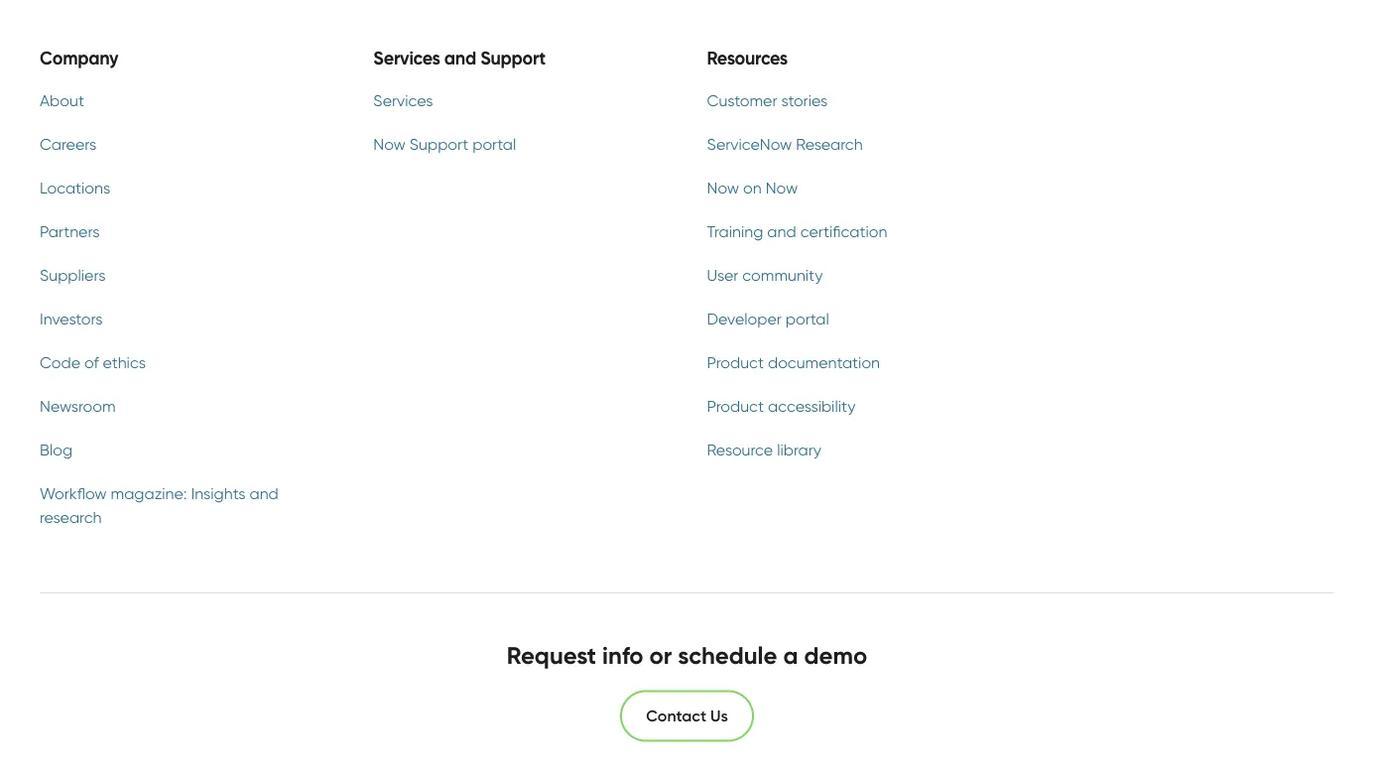 Task type: describe. For each thing, give the bounding box(es) containing it.
product for product documentation
[[707, 352, 764, 372]]

user community
[[707, 265, 823, 284]]

and inside workflow magazine: insights and research
[[250, 483, 279, 503]]

on
[[743, 178, 762, 197]]

locations
[[40, 178, 110, 197]]

product accessibility
[[707, 396, 856, 415]]

investors
[[40, 309, 103, 328]]

about link
[[40, 88, 334, 112]]

product accessibility link
[[707, 394, 1001, 418]]

resource
[[707, 440, 773, 459]]

contact us
[[646, 706, 728, 725]]

request info or schedule a demo
[[507, 640, 868, 670]]

now on now
[[707, 178, 798, 197]]

training
[[707, 221, 764, 241]]

0 vertical spatial portal
[[473, 134, 516, 153]]

1 horizontal spatial portal
[[786, 309, 830, 328]]

accessibility
[[768, 396, 856, 415]]

us
[[711, 706, 728, 725]]

developer
[[707, 309, 782, 328]]

company
[[40, 47, 118, 69]]

research
[[40, 507, 102, 526]]

partners link
[[40, 219, 334, 243]]

developer portal
[[707, 309, 830, 328]]

careers
[[40, 134, 96, 153]]

and for services
[[445, 47, 476, 69]]

servicenow
[[707, 134, 792, 153]]

code
[[40, 352, 80, 372]]

a
[[783, 640, 798, 670]]

locations link
[[40, 176, 334, 199]]

services for services
[[373, 90, 433, 110]]

of
[[84, 352, 99, 372]]

1 vertical spatial support
[[410, 134, 469, 153]]

customer
[[707, 90, 778, 110]]

investors link
[[40, 307, 334, 330]]

insights
[[191, 483, 246, 503]]

workflow magazine: insights and research
[[40, 483, 279, 526]]

workflow magazine: insights and research link
[[40, 481, 334, 529]]

blog
[[40, 440, 73, 459]]

newsroom
[[40, 396, 116, 415]]

ethics
[[103, 352, 146, 372]]

services and support
[[373, 47, 546, 69]]

services for services and support
[[373, 47, 440, 69]]

library
[[777, 440, 822, 459]]

developer portal link
[[707, 307, 1001, 330]]

resources
[[707, 47, 788, 69]]

user community link
[[707, 263, 1001, 287]]



Task type: vqa. For each thing, say whether or not it's contained in the screenshot.
middle and
yes



Task type: locate. For each thing, give the bounding box(es) containing it.
and
[[445, 47, 476, 69], [768, 221, 797, 241], [250, 483, 279, 503]]

0 vertical spatial product
[[707, 352, 764, 372]]

portal
[[473, 134, 516, 153], [786, 309, 830, 328]]

product documentation link
[[707, 350, 1001, 374]]

1 horizontal spatial and
[[445, 47, 476, 69]]

1 product from the top
[[707, 352, 764, 372]]

2 product from the top
[[707, 396, 764, 415]]

portal down services link
[[473, 134, 516, 153]]

resource library
[[707, 440, 822, 459]]

now support portal
[[373, 134, 516, 153]]

product documentation
[[707, 352, 880, 372]]

0 vertical spatial services
[[373, 47, 440, 69]]

0 horizontal spatial now
[[373, 134, 406, 153]]

stories
[[782, 90, 828, 110]]

request
[[507, 640, 597, 670]]

now
[[373, 134, 406, 153], [707, 178, 739, 197], [766, 178, 798, 197]]

partners
[[40, 221, 100, 241]]

careers link
[[40, 132, 334, 156]]

blog link
[[40, 438, 334, 461]]

support up services link
[[481, 47, 546, 69]]

workflow
[[40, 483, 107, 503]]

1 horizontal spatial support
[[481, 47, 546, 69]]

schedule
[[678, 640, 778, 670]]

newsroom link
[[40, 394, 334, 418]]

product for product accessibility
[[707, 396, 764, 415]]

1 vertical spatial and
[[768, 221, 797, 241]]

code of ethics
[[40, 352, 146, 372]]

suppliers
[[40, 265, 106, 284]]

magazine:
[[111, 483, 187, 503]]

product down developer
[[707, 352, 764, 372]]

services
[[373, 47, 440, 69], [373, 90, 433, 110]]

or
[[650, 640, 672, 670]]

servicenow research link
[[707, 132, 1001, 156]]

1 vertical spatial portal
[[786, 309, 830, 328]]

product
[[707, 352, 764, 372], [707, 396, 764, 415]]

1 vertical spatial services
[[373, 90, 433, 110]]

training and certification link
[[707, 219, 1001, 243]]

1 horizontal spatial now
[[707, 178, 739, 197]]

code of ethics link
[[40, 350, 334, 374]]

2 horizontal spatial now
[[766, 178, 798, 197]]

2 horizontal spatial and
[[768, 221, 797, 241]]

resource library link
[[707, 438, 1001, 461]]

suppliers link
[[40, 263, 334, 287]]

and right insights
[[250, 483, 279, 503]]

0 horizontal spatial support
[[410, 134, 469, 153]]

1 vertical spatial product
[[707, 396, 764, 415]]

contact us link
[[622, 692, 752, 740]]

now for now on now
[[707, 178, 739, 197]]

user
[[707, 265, 739, 284]]

0 vertical spatial and
[[445, 47, 476, 69]]

portal up product documentation on the right
[[786, 309, 830, 328]]

about
[[40, 90, 84, 110]]

0 vertical spatial support
[[481, 47, 546, 69]]

now on now link
[[707, 176, 1001, 199]]

info
[[603, 640, 644, 670]]

0 horizontal spatial portal
[[473, 134, 516, 153]]

customer stories link
[[707, 88, 1001, 112]]

documentation
[[768, 352, 880, 372]]

now for now support portal
[[373, 134, 406, 153]]

community
[[743, 265, 823, 284]]

training and certification
[[707, 221, 888, 241]]

demo
[[804, 640, 868, 670]]

and for training
[[768, 221, 797, 241]]

support
[[481, 47, 546, 69], [410, 134, 469, 153]]

support down services and support
[[410, 134, 469, 153]]

research
[[796, 134, 863, 153]]

certification
[[801, 221, 888, 241]]

services link
[[373, 88, 667, 112]]

and up services link
[[445, 47, 476, 69]]

and up community
[[768, 221, 797, 241]]

now support portal link
[[373, 132, 667, 156]]

2 vertical spatial and
[[250, 483, 279, 503]]

1 services from the top
[[373, 47, 440, 69]]

customer stories
[[707, 90, 828, 110]]

servicenow research
[[707, 134, 863, 153]]

0 horizontal spatial and
[[250, 483, 279, 503]]

2 services from the top
[[373, 90, 433, 110]]

product up resource
[[707, 396, 764, 415]]

services inside services link
[[373, 90, 433, 110]]

contact
[[646, 706, 707, 725]]



